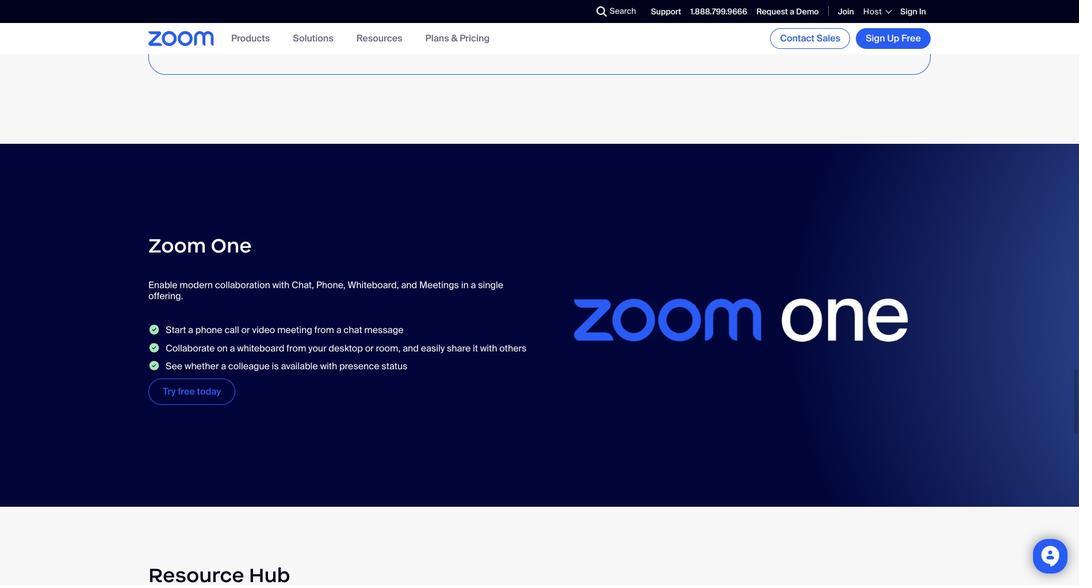 Task type: vqa. For each thing, say whether or not it's contained in the screenshot.
customer support agent image
no



Task type: describe. For each thing, give the bounding box(es) containing it.
collaborate
[[166, 342, 215, 354]]

resources
[[357, 32, 403, 45]]

a left the demo
[[790, 6, 795, 17]]

read their story link
[[172, 25, 269, 51]]

products
[[231, 32, 270, 45]]

story
[[233, 32, 254, 44]]

free
[[178, 386, 195, 398]]

support
[[652, 6, 682, 17]]

products button
[[231, 32, 270, 45]]

try
[[163, 386, 176, 398]]

offering.
[[149, 290, 183, 302]]

sign up free link
[[857, 28, 931, 49]]

start
[[166, 324, 186, 336]]

1 vertical spatial and
[[403, 342, 419, 354]]

collaboration
[[215, 279, 270, 291]]

try free today link
[[149, 379, 236, 405]]

a inside the enable modern collaboration with chat, phone, whiteboard, and meetings in a single offering.
[[471, 279, 476, 291]]

sign up free
[[867, 32, 922, 44]]

solutions button
[[293, 32, 334, 45]]

easily
[[421, 342, 445, 354]]

video
[[252, 324, 275, 336]]

message
[[365, 324, 404, 336]]

zoom
[[149, 233, 206, 258]]

0 horizontal spatial from
[[287, 342, 306, 354]]

desktop
[[329, 342, 363, 354]]

support link
[[652, 6, 682, 17]]

and inside the enable modern collaboration with chat, phone, whiteboard, and meetings in a single offering.
[[401, 279, 417, 291]]

meetings
[[420, 279, 459, 291]]

phone,
[[316, 279, 346, 291]]

solutions
[[293, 32, 334, 45]]

sign in
[[901, 6, 927, 17]]

collaborate on a whiteboard from your desktop or room, and easily share it with others
[[166, 342, 527, 354]]

your
[[309, 342, 327, 354]]

resources button
[[357, 32, 403, 45]]

presence
[[340, 360, 380, 372]]

sign for sign in
[[901, 6, 918, 17]]

start a phone call or video meeting from a chat message
[[166, 324, 404, 336]]

phone
[[196, 324, 223, 336]]

whiteboard
[[237, 342, 285, 354]]

a right start
[[188, 324, 193, 336]]

status
[[382, 360, 408, 372]]

1 vertical spatial with
[[481, 342, 498, 354]]

whiteboard,
[[348, 279, 399, 291]]

enable
[[149, 279, 178, 291]]

sales
[[817, 32, 841, 44]]

a right on
[[230, 342, 235, 354]]

in
[[920, 6, 927, 17]]

contact sales link
[[771, 28, 851, 49]]

1.888.799.9666
[[691, 6, 748, 17]]

host button
[[864, 6, 892, 17]]

it
[[473, 342, 478, 354]]

call
[[225, 324, 239, 336]]

a down on
[[221, 360, 226, 372]]

zoom logo image
[[149, 31, 214, 46]]

demo
[[797, 6, 820, 17]]

join
[[839, 6, 855, 17]]

contact sales
[[781, 32, 841, 44]]



Task type: locate. For each thing, give the bounding box(es) containing it.
colleague
[[228, 360, 270, 372]]

sign for sign up free
[[867, 32, 886, 44]]

2 vertical spatial with
[[320, 360, 337, 372]]

or right call
[[241, 324, 250, 336]]

request a demo
[[757, 6, 820, 17]]

plans
[[426, 32, 449, 45]]

0 vertical spatial with
[[273, 279, 290, 291]]

chat
[[344, 324, 362, 336]]

sign
[[901, 6, 918, 17], [867, 32, 886, 44]]

search
[[610, 6, 637, 16]]

pricing
[[460, 32, 490, 45]]

or
[[241, 324, 250, 336], [365, 342, 374, 354]]

single
[[478, 279, 504, 291]]

see whether a colleague is available with presence status
[[166, 360, 408, 372]]

contact
[[781, 32, 815, 44]]

sign left in
[[901, 6, 918, 17]]

one
[[211, 233, 252, 258]]

on
[[217, 342, 228, 354]]

request
[[757, 6, 789, 17]]

with
[[273, 279, 290, 291], [481, 342, 498, 354], [320, 360, 337, 372]]

sign left 'up'
[[867, 32, 886, 44]]

a
[[790, 6, 795, 17], [471, 279, 476, 291], [188, 324, 193, 336], [337, 324, 342, 336], [230, 342, 235, 354], [221, 360, 226, 372]]

and left the meetings
[[401, 279, 417, 291]]

2 horizontal spatial with
[[481, 342, 498, 354]]

is
[[272, 360, 279, 372]]

0 horizontal spatial with
[[273, 279, 290, 291]]

0 vertical spatial sign
[[901, 6, 918, 17]]

from
[[315, 324, 334, 336], [287, 342, 306, 354]]

modern
[[180, 279, 213, 291]]

join link
[[839, 6, 855, 17]]

0 vertical spatial or
[[241, 324, 250, 336]]

with right the it
[[481, 342, 498, 354]]

zoom one
[[149, 233, 252, 258]]

available
[[281, 360, 318, 372]]

share
[[447, 342, 471, 354]]

1 vertical spatial sign
[[867, 32, 886, 44]]

search image
[[597, 6, 607, 17], [597, 6, 607, 17]]

and left 'easily'
[[403, 342, 419, 354]]

in
[[462, 279, 469, 291]]

meeting
[[277, 324, 313, 336]]

1 horizontal spatial from
[[315, 324, 334, 336]]

1.888.799.9666 link
[[691, 6, 748, 17]]

whether
[[185, 360, 219, 372]]

&
[[452, 32, 458, 45]]

with left chat,
[[273, 279, 290, 291]]

plans & pricing link
[[426, 32, 490, 45]]

room,
[[376, 342, 401, 354]]

free
[[902, 32, 922, 44]]

see
[[166, 360, 183, 372]]

others
[[500, 342, 527, 354]]

chat,
[[292, 279, 314, 291]]

read their story
[[187, 32, 254, 44]]

try free today
[[163, 386, 221, 398]]

up
[[888, 32, 900, 44]]

a left the chat
[[337, 324, 342, 336]]

with down your
[[320, 360, 337, 372]]

host
[[864, 6, 883, 17]]

1 horizontal spatial or
[[365, 342, 374, 354]]

from down meeting on the left bottom of the page
[[287, 342, 306, 354]]

0 horizontal spatial sign
[[867, 32, 886, 44]]

0 vertical spatial from
[[315, 324, 334, 336]]

None search field
[[555, 2, 600, 21]]

with inside the enable modern collaboration with chat, phone, whiteboard, and meetings in a single offering.
[[273, 279, 290, 291]]

zoom one image
[[552, 213, 931, 427]]

1 vertical spatial or
[[365, 342, 374, 354]]

enable modern collaboration with chat, phone, whiteboard, and meetings in a single offering.
[[149, 279, 504, 302]]

request a demo link
[[757, 6, 820, 17]]

plans & pricing
[[426, 32, 490, 45]]

or left room,
[[365, 342, 374, 354]]

sign in link
[[901, 6, 927, 17]]

0 horizontal spatial or
[[241, 324, 250, 336]]

1 vertical spatial from
[[287, 342, 306, 354]]

0 vertical spatial and
[[401, 279, 417, 291]]

their
[[211, 32, 231, 44]]

1 horizontal spatial sign
[[901, 6, 918, 17]]

from up your
[[315, 324, 334, 336]]

today
[[197, 386, 221, 398]]

read
[[187, 32, 209, 44]]

and
[[401, 279, 417, 291], [403, 342, 419, 354]]

a right 'in'
[[471, 279, 476, 291]]

1 horizontal spatial with
[[320, 360, 337, 372]]



